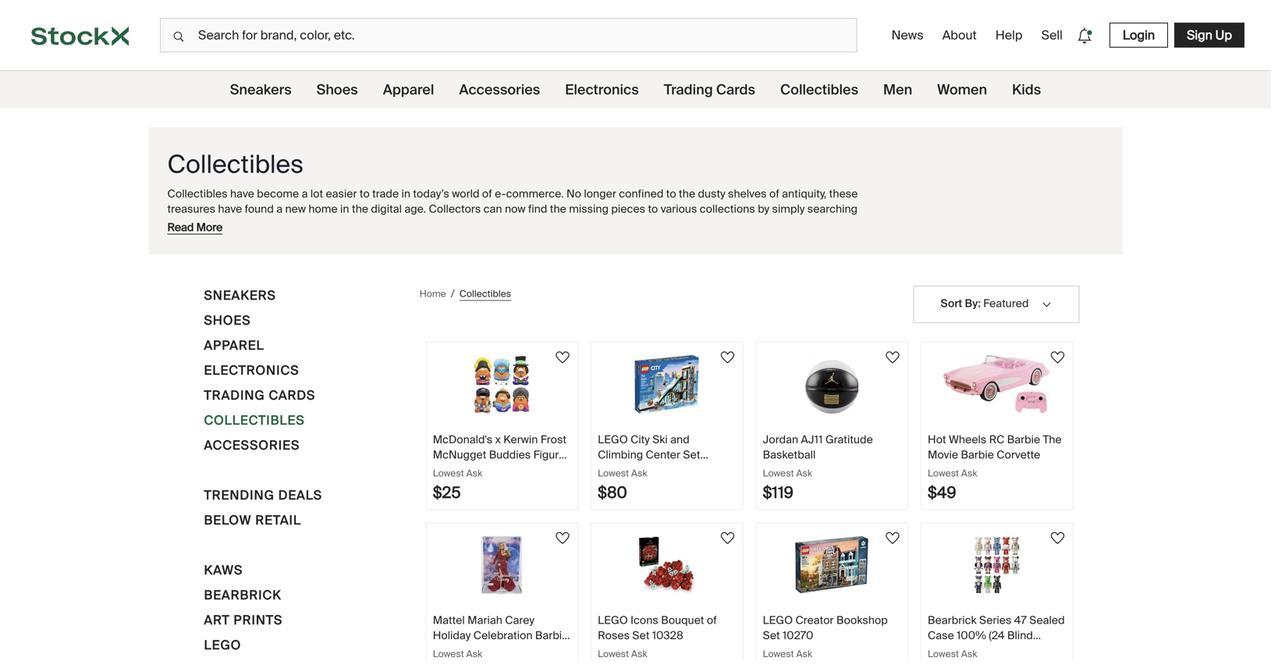 Task type: vqa. For each thing, say whether or not it's contained in the screenshot.
Follow image related to $25
yes



Task type: locate. For each thing, give the bounding box(es) containing it.
ask inside lowest ask $80
[[632, 467, 648, 479]]

collectibles inside collectibles have become a lot easier to trade in today's world of e-commerce. no longer confined to the dusty shelves of antiquity, these treasures have found a new home in the digital age. collectors can now find the missing pieces to various collections by simply searching them up on this page. here, collectibles are not just cherished artifacts, but also easily tradable assets.
[[167, 187, 228, 201]]

0 vertical spatial sneakers
[[230, 81, 292, 99]]

ask down mcnugget
[[466, 467, 482, 479]]

1 horizontal spatial barbie
[[961, 447, 994, 462]]

up
[[1216, 27, 1233, 43]]

1 horizontal spatial a
[[302, 187, 308, 201]]

jordan aj11 gratitude basketball lowest ask $119
[[763, 432, 873, 503]]

lowest inside lowest ask $80
[[598, 467, 629, 479]]

lego city ski and climbing center set 60366
[[598, 432, 701, 477]]

kerwin
[[504, 432, 538, 447]]

collectibles inside product category switcher element
[[781, 81, 859, 99]]

lowest up $80
[[598, 467, 629, 479]]

follow image for $25
[[554, 348, 572, 367]]

1 vertical spatial in
[[340, 202, 349, 216]]

1 horizontal spatial electronics
[[565, 81, 639, 99]]

jordan
[[763, 432, 799, 447]]

lego for lego city ski and climbing center set 60366
[[598, 432, 628, 447]]

1 horizontal spatial trading
[[664, 81, 713, 99]]

barbie
[[1008, 432, 1041, 447], [961, 447, 994, 462], [535, 628, 569, 643]]

treasures
[[167, 202, 215, 216]]

ask inside jordan aj11 gratitude basketball lowest ask $119
[[797, 467, 813, 479]]

lego inside lego creator bookshop set 10270 lowest ask
[[763, 613, 793, 628]]

0 vertical spatial bearbrick
[[204, 587, 282, 603]]

apparel down shoes button
[[204, 337, 264, 354]]

lowest ask for case
[[928, 648, 978, 660]]

apparel right shoes "link"
[[383, 81, 434, 99]]

longer
[[584, 187, 617, 201]]

news link
[[886, 21, 930, 50]]

lowest inside lowest ask $25
[[433, 467, 464, 479]]

barbie up corvette
[[1008, 432, 1041, 447]]

$119
[[763, 483, 794, 503]]

lowest down the case
[[928, 648, 959, 660]]

follow image
[[884, 348, 902, 367], [554, 529, 572, 548], [719, 529, 737, 548], [1049, 529, 1067, 548]]

holiday
[[433, 628, 471, 643]]

hot wheels rc barbie the movie barbie corvette lowest ask $49
[[928, 432, 1062, 503]]

0 horizontal spatial trading
[[204, 387, 265, 404]]

shoes down the sneakers button
[[204, 312, 251, 329]]

in down easier
[[340, 202, 349, 216]]

also
[[549, 217, 570, 231]]

accessories inside product category switcher element
[[459, 81, 540, 99]]

ask down 10270
[[797, 648, 813, 660]]

the down easier
[[352, 202, 368, 216]]

1 horizontal spatial bearbrick
[[928, 613, 977, 628]]

home
[[309, 202, 338, 216]]

home
[[420, 288, 446, 300]]

stockx logo image
[[31, 26, 129, 46]]

0 horizontal spatial electronics
[[204, 362, 299, 379]]

of right bouquet
[[707, 613, 717, 628]]

the up also in the top of the page
[[550, 202, 567, 216]]

bearbrick series 47 sealed case 100% (24 blind boxes) image
[[943, 536, 1052, 594]]

2 horizontal spatial barbie
[[1008, 432, 1041, 447]]

lowest ask
[[433, 648, 482, 660], [928, 648, 978, 660]]

lego up "climbing"
[[598, 432, 628, 447]]

shoes button
[[204, 311, 251, 336]]

Search... search field
[[160, 18, 857, 52]]

of left 6
[[453, 462, 463, 477]]

$80
[[598, 483, 627, 503]]

ask down 100%
[[962, 648, 978, 660]]

antiquity,
[[782, 187, 827, 201]]

lego button
[[204, 635, 241, 660]]

lego inside lego icons bouquet of roses set 10328 lowest ask
[[598, 613, 628, 628]]

0 vertical spatial trading cards
[[664, 81, 756, 99]]

0 vertical spatial trading
[[664, 81, 713, 99]]

0 vertical spatial a
[[302, 187, 308, 201]]

bearbrick
[[204, 587, 282, 603], [928, 613, 977, 628]]

shoes inside product category switcher element
[[317, 81, 358, 99]]

lowest ask down the case
[[928, 648, 978, 660]]

follow image for jordan aj11 gratitude basketball
[[884, 348, 902, 367]]

but
[[530, 217, 546, 231]]

trading
[[664, 81, 713, 99], [204, 387, 265, 404]]

bearbrick up art prints
[[204, 587, 282, 603]]

the up various
[[679, 187, 696, 201]]

set down icons
[[633, 628, 650, 643]]

lowest
[[433, 467, 464, 479], [598, 467, 629, 479], [763, 467, 794, 479], [928, 467, 959, 479], [433, 648, 464, 660], [598, 648, 629, 660], [763, 648, 794, 660], [928, 648, 959, 660]]

1 vertical spatial a
[[276, 202, 283, 216]]

in
[[402, 187, 411, 201], [340, 202, 349, 216]]

1 horizontal spatial in
[[402, 187, 411, 201]]

lego down the art at the left of page
[[204, 637, 241, 653]]

set left 10270
[[763, 628, 780, 643]]

various
[[661, 202, 697, 216]]

0 vertical spatial cards
[[716, 81, 756, 99]]

set inside lego creator bookshop set 10270 lowest ask
[[763, 628, 780, 643]]

accessories down the collectibles button
[[204, 437, 300, 454]]

lowest down holiday
[[433, 648, 464, 660]]

sign
[[1187, 27, 1213, 43]]

lowest ask for celebration
[[433, 648, 482, 660]]

1 horizontal spatial lowest ask
[[928, 648, 978, 660]]

1 horizontal spatial cards
[[716, 81, 756, 99]]

easily
[[572, 217, 601, 231]]

have up the this
[[218, 202, 242, 216]]

prints
[[234, 612, 283, 628]]

trading cards inside product category switcher element
[[664, 81, 756, 99]]

become
[[257, 187, 299, 201]]

to down confined
[[648, 202, 658, 216]]

sign up
[[1187, 27, 1233, 43]]

lowest down the 'movie' in the bottom of the page
[[928, 467, 959, 479]]

mattel
[[433, 613, 465, 628]]

apparel inside product category switcher element
[[383, 81, 434, 99]]

lowest up $119 on the right
[[763, 467, 794, 479]]

of
[[482, 187, 492, 201], [770, 187, 780, 201], [453, 462, 463, 477], [707, 613, 717, 628]]

lego
[[598, 432, 628, 447], [598, 613, 628, 628], [763, 613, 793, 628], [204, 637, 241, 653]]

1 horizontal spatial trading cards
[[664, 81, 756, 99]]

lowest ask down holiday
[[433, 648, 482, 660]]

shoes
[[317, 81, 358, 99], [204, 312, 251, 329]]

sneakers inside product category switcher element
[[230, 81, 292, 99]]

0 horizontal spatial barbie
[[535, 628, 569, 643]]

basketball
[[763, 447, 816, 462]]

ask inside lowest ask $25
[[466, 467, 482, 479]]

0 vertical spatial electronics
[[565, 81, 639, 99]]

lowest down the roses on the left
[[598, 648, 629, 660]]

1 vertical spatial shoes
[[204, 312, 251, 329]]

to up various
[[666, 187, 676, 201]]

ask down basketball
[[797, 467, 813, 479]]

barbie right celebration
[[535, 628, 569, 643]]

0 vertical spatial apparel
[[383, 81, 434, 99]]

hot wheels rc barbie the movie barbie corvette image
[[943, 355, 1052, 414]]

1 horizontal spatial apparel
[[383, 81, 434, 99]]

accessories down search... search box
[[459, 81, 540, 99]]

60366
[[598, 462, 632, 477]]

sealed
[[1030, 613, 1065, 628]]

men link
[[884, 71, 913, 108]]

mcdonald's x kerwin frost mcnugget buddies figures set of 6 image
[[448, 355, 557, 414]]

0 horizontal spatial to
[[360, 187, 370, 201]]

follow image for $80
[[719, 348, 737, 367]]

0 vertical spatial accessories
[[459, 81, 540, 99]]

2 lowest ask from the left
[[928, 648, 978, 660]]

0 horizontal spatial lowest ask
[[433, 648, 482, 660]]

accessories
[[459, 81, 540, 99], [204, 437, 300, 454]]

0 horizontal spatial apparel
[[204, 337, 264, 354]]

wheels
[[949, 432, 987, 447]]

lot
[[311, 187, 323, 201]]

lego up 10270
[[763, 613, 793, 628]]

1 vertical spatial electronics
[[204, 362, 299, 379]]

1 vertical spatial apparel
[[204, 337, 264, 354]]

0 horizontal spatial cards
[[269, 387, 316, 404]]

ski
[[653, 432, 668, 447]]

have
[[230, 187, 254, 201], [218, 202, 242, 216]]

creator
[[796, 613, 834, 628]]

2 vertical spatial barbie
[[535, 628, 569, 643]]

follow image for mattel mariah carey holiday celebration barbie doll
[[554, 529, 572, 548]]

0 vertical spatial have
[[230, 187, 254, 201]]

lowest down 10270
[[763, 648, 794, 660]]

trading cards
[[664, 81, 756, 99], [204, 387, 316, 404]]

(24
[[989, 628, 1005, 643]]

art prints button
[[204, 610, 283, 635]]

sneakers left shoes "link"
[[230, 81, 292, 99]]

follow image
[[554, 348, 572, 367], [719, 348, 737, 367], [1049, 348, 1067, 367], [884, 529, 902, 548]]

lowest up $25
[[433, 467, 464, 479]]

set inside lego icons bouquet of roses set 10328 lowest ask
[[633, 628, 650, 643]]

set down mcnugget
[[433, 462, 450, 477]]

ask down "climbing"
[[632, 467, 648, 479]]

bearbrick up the case
[[928, 613, 977, 628]]

news
[[892, 27, 924, 43]]

0 horizontal spatial bearbrick
[[204, 587, 282, 603]]

1 horizontal spatial to
[[648, 202, 658, 216]]

0 vertical spatial in
[[402, 187, 411, 201]]

1 horizontal spatial shoes
[[317, 81, 358, 99]]

missing
[[569, 202, 609, 216]]

1 vertical spatial barbie
[[961, 447, 994, 462]]

in up the age.
[[402, 187, 411, 201]]

kaws
[[204, 562, 243, 578]]

a left lot
[[302, 187, 308, 201]]

1 vertical spatial accessories
[[204, 437, 300, 454]]

frost
[[541, 432, 567, 447]]

1 vertical spatial bearbrick
[[928, 613, 977, 628]]

lego for lego
[[204, 637, 241, 653]]

0 vertical spatial barbie
[[1008, 432, 1041, 447]]

set down and
[[683, 447, 701, 462]]

0 horizontal spatial trading cards
[[204, 387, 316, 404]]

boxes)
[[928, 643, 962, 658]]

follow image for bearbrick series 47 sealed case 100% (24 blind boxes)
[[1049, 529, 1067, 548]]

shoes left apparel link
[[317, 81, 358, 99]]

bearbrick inside 'bearbrick series 47 sealed case 100% (24 blind boxes)'
[[928, 613, 977, 628]]

1 vertical spatial cards
[[269, 387, 316, 404]]

1 horizontal spatial accessories
[[459, 81, 540, 99]]

bearbrick for bearbrick
[[204, 587, 282, 603]]

lowest inside jordan aj11 gratitude basketball lowest ask $119
[[763, 467, 794, 479]]

0 horizontal spatial accessories
[[204, 437, 300, 454]]

easier
[[326, 187, 357, 201]]

lego creator bookshop set 10270 lowest ask
[[763, 613, 888, 660]]

sneakers
[[230, 81, 292, 99], [204, 287, 276, 304]]

ask inside hot wheels rc barbie the movie barbie corvette lowest ask $49
[[962, 467, 978, 479]]

trading cards button
[[204, 386, 316, 411]]

these
[[829, 187, 858, 201]]

carey
[[505, 613, 535, 628]]

to left trade
[[360, 187, 370, 201]]

have up found
[[230, 187, 254, 201]]

1 lowest ask from the left
[[433, 648, 482, 660]]

lego inside lego city ski and climbing center set 60366
[[598, 432, 628, 447]]

pieces
[[611, 202, 646, 216]]

lego creator bookshop set 10270 image
[[778, 536, 887, 594]]

commerce.
[[506, 187, 564, 201]]

sneakers up shoes button
[[204, 287, 276, 304]]

apparel
[[383, 81, 434, 99], [204, 337, 264, 354]]

ask down wheels
[[962, 467, 978, 479]]

a down become
[[276, 202, 283, 216]]

0 horizontal spatial in
[[340, 202, 349, 216]]

women
[[938, 81, 987, 99]]

barbie down wheels
[[961, 447, 994, 462]]

lowest inside hot wheels rc barbie the movie barbie corvette lowest ask $49
[[928, 467, 959, 479]]

trading cards link
[[664, 71, 756, 108]]

1 vertical spatial trading
[[204, 387, 265, 404]]

follow image for lego icons bouquet of roses set 10328
[[719, 529, 737, 548]]

digital
[[371, 202, 402, 216]]

jordan aj11 gratitude basketball image
[[778, 355, 887, 414]]

ask down icons
[[632, 648, 648, 660]]

ask inside lego creator bookshop set 10270 lowest ask
[[797, 648, 813, 660]]

0 vertical spatial shoes
[[317, 81, 358, 99]]

retail
[[255, 512, 301, 528]]

electronics
[[565, 81, 639, 99], [204, 362, 299, 379]]

lego up the roses on the left
[[598, 613, 628, 628]]

mariah
[[468, 613, 503, 628]]

2 horizontal spatial to
[[666, 187, 676, 201]]

age.
[[405, 202, 426, 216]]



Task type: describe. For each thing, give the bounding box(es) containing it.
dusty
[[698, 187, 726, 201]]

deals
[[278, 487, 322, 503]]

by
[[965, 296, 978, 311]]

more
[[196, 220, 223, 235]]

0 horizontal spatial the
[[352, 202, 368, 216]]

read
[[167, 220, 194, 235]]

of inside the mcdonald's x kerwin frost mcnugget buddies figures set of 6
[[453, 462, 463, 477]]

help link
[[990, 21, 1029, 50]]

the
[[1043, 432, 1062, 447]]

collectors
[[429, 202, 481, 216]]

collectibles
[[310, 217, 368, 231]]

trade
[[372, 187, 399, 201]]

electronics button
[[204, 361, 299, 386]]

lowest inside lego creator bookshop set 10270 lowest ask
[[763, 648, 794, 660]]

sort
[[941, 296, 963, 311]]

6
[[466, 462, 472, 477]]

apparel link
[[383, 71, 434, 108]]

collections
[[700, 202, 755, 216]]

cards inside product category switcher element
[[716, 81, 756, 99]]

electronics inside product category switcher element
[[565, 81, 639, 99]]

help
[[996, 27, 1023, 43]]

featured
[[984, 296, 1029, 311]]

today's
[[413, 187, 449, 201]]

/
[[451, 286, 455, 301]]

0 horizontal spatial a
[[276, 202, 283, 216]]

ask inside lego icons bouquet of roses set 10328 lowest ask
[[632, 648, 648, 660]]

artifacts,
[[483, 217, 527, 231]]

kids
[[1012, 81, 1041, 99]]

100%
[[957, 628, 987, 643]]

corvette
[[997, 447, 1041, 462]]

hot
[[928, 432, 946, 447]]

simply
[[772, 202, 805, 216]]

1 vertical spatial sneakers
[[204, 287, 276, 304]]

10270
[[783, 628, 814, 643]]

0 horizontal spatial shoes
[[204, 312, 251, 329]]

set inside the mcdonald's x kerwin frost mcnugget buddies figures set of 6
[[433, 462, 450, 477]]

up
[[196, 217, 209, 231]]

lowest ask $25
[[433, 467, 482, 503]]

trading inside "trading cards" button
[[204, 387, 265, 404]]

lego city ski and climbing center set 60366 image
[[613, 355, 722, 414]]

trending
[[204, 487, 275, 503]]

of up by
[[770, 187, 780, 201]]

follow image for $49
[[1049, 348, 1067, 367]]

barbie inside mattel mariah carey holiday celebration barbie doll
[[535, 628, 569, 643]]

kids link
[[1012, 71, 1041, 108]]

aj11
[[801, 432, 823, 447]]

gratitude
[[826, 432, 873, 447]]

mattel mariah carey holiday celebration barbie doll
[[433, 613, 569, 658]]

trending deals
[[204, 487, 322, 503]]

accessories button
[[204, 436, 300, 461]]

buddies
[[489, 447, 531, 462]]

of inside lego icons bouquet of roses set 10328 lowest ask
[[707, 613, 717, 628]]

read more
[[167, 220, 223, 235]]

trading inside trading cards link
[[664, 81, 713, 99]]

x
[[495, 432, 501, 447]]

bearbrick for bearbrick series 47 sealed case 100% (24 blind boxes)
[[928, 613, 977, 628]]

ask down holiday
[[466, 648, 482, 660]]

sell link
[[1035, 21, 1069, 50]]

no
[[567, 187, 582, 201]]

on
[[212, 217, 225, 231]]

roses
[[598, 628, 630, 643]]

sell
[[1042, 27, 1063, 43]]

searching
[[808, 202, 858, 216]]

2 horizontal spatial the
[[679, 187, 696, 201]]

collectibles inside home / collectibles
[[460, 287, 511, 300]]

sneakers button
[[204, 286, 276, 311]]

sort by : featured
[[941, 296, 1029, 311]]

below retail
[[204, 512, 301, 528]]

10328
[[652, 628, 684, 643]]

page.
[[249, 217, 277, 231]]

cards inside button
[[269, 387, 316, 404]]

them
[[167, 217, 194, 231]]

home / collectibles
[[420, 286, 511, 301]]

lego for lego creator bookshop set 10270 lowest ask
[[763, 613, 793, 628]]

can
[[484, 202, 502, 216]]

bouquet
[[661, 613, 704, 628]]

1 vertical spatial have
[[218, 202, 242, 216]]

1 horizontal spatial the
[[550, 202, 567, 216]]

1 vertical spatial trading cards
[[204, 387, 316, 404]]

:
[[978, 296, 981, 311]]

are
[[371, 217, 387, 231]]

notification unread icon image
[[1074, 25, 1096, 47]]

electronics link
[[565, 71, 639, 108]]

by
[[758, 202, 770, 216]]

mattel mariah carey holiday celebration barbie doll image
[[448, 536, 557, 594]]

mcnugget
[[433, 447, 487, 462]]

lego icons bouquet of roses set 10328 image
[[613, 536, 722, 594]]

collectibles have become a lot easier to trade in today's world of e-commerce. no longer confined to the dusty shelves of antiquity, these treasures have found a new home in the digital age. collectors can now find the missing pieces to various collections by simply searching them up on this page. here, collectibles are not just cherished artifacts, but also easily tradable assets.
[[167, 187, 858, 231]]

accessories link
[[459, 71, 540, 108]]

art prints
[[204, 612, 283, 628]]

shelves
[[728, 187, 767, 201]]

climbing
[[598, 447, 643, 462]]

lego for lego icons bouquet of roses set 10328 lowest ask
[[598, 613, 628, 628]]

product category switcher element
[[0, 71, 1272, 108]]

home link
[[420, 287, 446, 301]]

set inside lego city ski and climbing center set 60366
[[683, 447, 701, 462]]

47
[[1015, 613, 1027, 628]]

bearbrick button
[[204, 585, 282, 610]]

tradable
[[604, 217, 646, 231]]

of left e-
[[482, 187, 492, 201]]

now
[[505, 202, 526, 216]]

lego icons bouquet of roses set 10328 lowest ask
[[598, 613, 717, 660]]

stockx logo link
[[0, 0, 160, 70]]

apparel button
[[204, 336, 264, 361]]

confined
[[619, 187, 664, 201]]

mcdonald's x kerwin frost mcnugget buddies figures set of 6
[[433, 432, 571, 477]]

$49
[[928, 483, 957, 503]]

trending deals button
[[204, 486, 322, 510]]

collectibles link
[[781, 71, 859, 108]]

lowest inside lego icons bouquet of roses set 10328 lowest ask
[[598, 648, 629, 660]]



